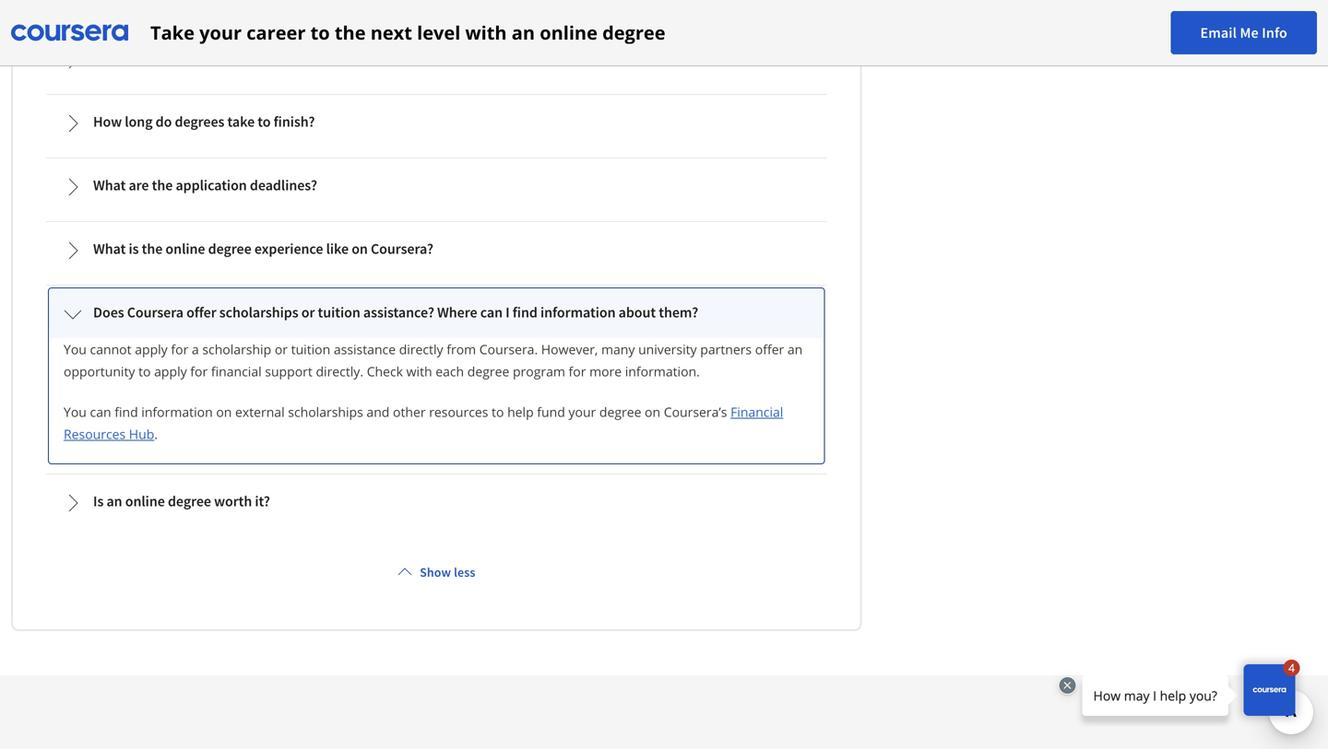 Task type: vqa. For each thing, say whether or not it's contained in the screenshot.
career
yes



Task type: locate. For each thing, give the bounding box(es) containing it.
coursera?
[[371, 240, 433, 258]]

0 vertical spatial can
[[480, 303, 503, 322]]

information up .
[[141, 404, 213, 421]]

on down information.
[[645, 404, 661, 421]]

on
[[352, 240, 368, 258], [216, 404, 232, 421], [645, 404, 661, 421]]

courses
[[246, 49, 295, 67]]

for down the however,
[[569, 363, 586, 381]]

is an online degree worth it?
[[93, 493, 270, 511]]

take right degrees
[[227, 113, 255, 131]]

help
[[507, 404, 534, 421]]

2 what from the top
[[93, 240, 126, 258]]

i inside "dropdown button"
[[506, 303, 510, 322]]

1 vertical spatial from
[[447, 341, 476, 358]]

the
[[335, 20, 366, 45], [411, 49, 432, 67], [152, 176, 173, 195], [142, 240, 163, 258]]

0 horizontal spatial i
[[120, 49, 124, 67]]

footer
[[0, 676, 1328, 750]]

what inside dropdown button
[[93, 176, 126, 195]]

1 vertical spatial you
[[64, 404, 87, 421]]

do
[[156, 113, 172, 131]]

your right fund
[[569, 404, 596, 421]]

finish?
[[274, 113, 315, 131]]

information up the however,
[[541, 303, 616, 322]]

0 vertical spatial with
[[465, 20, 507, 45]]

each
[[436, 363, 464, 381]]

you
[[64, 341, 87, 358], [64, 404, 87, 421]]

1 horizontal spatial or
[[301, 303, 315, 322]]

or inside "dropdown button"
[[301, 303, 315, 322]]

coursera's
[[664, 404, 727, 421]]

list
[[42, 0, 831, 534]]

1 vertical spatial take
[[227, 113, 255, 131]]

tuition inside does coursera offer scholarships or tuition assistance? where can i find information about them? "dropdown button"
[[318, 303, 360, 322]]

it?
[[255, 493, 270, 511]]

2 horizontal spatial for
[[569, 363, 586, 381]]

0 vertical spatial tuition
[[318, 303, 360, 322]]

information
[[541, 303, 616, 322], [141, 404, 213, 421]]

financial resources hub
[[64, 404, 783, 443]]

for
[[171, 341, 188, 358], [190, 363, 208, 381], [569, 363, 586, 381]]

how
[[93, 113, 122, 131]]

what for what are the application deadlines?
[[93, 176, 126, 195]]

1 what from the top
[[93, 176, 126, 195]]

degree
[[602, 20, 666, 45], [200, 49, 244, 67], [208, 240, 252, 258], [467, 363, 509, 381], [599, 404, 641, 421], [168, 493, 211, 511]]

an
[[512, 20, 535, 45], [788, 341, 803, 358], [107, 493, 122, 511]]

on left 'external'
[[216, 404, 232, 421]]

apply
[[135, 341, 168, 358], [154, 363, 187, 381]]

an right level
[[512, 20, 535, 45]]

many
[[601, 341, 635, 358]]

level
[[417, 20, 461, 45]]

1 vertical spatial i
[[506, 303, 510, 322]]

take your career to the next level with an online degree
[[150, 20, 666, 45]]

0 horizontal spatial can
[[90, 404, 111, 421]]

0 vertical spatial what
[[93, 176, 126, 195]]

what inside dropdown button
[[93, 240, 126, 258]]

can
[[480, 303, 503, 322], [90, 404, 111, 421]]

check
[[367, 363, 403, 381]]

resources
[[64, 426, 126, 443]]

.
[[154, 426, 158, 443]]

1 vertical spatial or
[[275, 341, 288, 358]]

them?
[[659, 303, 699, 322]]

assistance
[[334, 341, 396, 358]]

i
[[120, 49, 124, 67], [506, 303, 510, 322]]

offer
[[186, 303, 216, 322], [755, 341, 784, 358]]

1 vertical spatial with
[[406, 363, 432, 381]]

1 horizontal spatial offer
[[755, 341, 784, 358]]

1 horizontal spatial on
[[352, 240, 368, 258]]

i up the coursera.
[[506, 303, 510, 322]]

1 vertical spatial find
[[115, 404, 138, 421]]

0 vertical spatial from
[[297, 49, 328, 67]]

you for you can find information on external scholarships and other resources to help fund your degree on coursera's
[[64, 404, 87, 421]]

1 horizontal spatial information
[[541, 303, 616, 322]]

1 vertical spatial what
[[93, 240, 126, 258]]

career
[[247, 20, 306, 45]]

program
[[513, 363, 565, 381]]

to left finish?
[[258, 113, 271, 131]]

external
[[235, 404, 285, 421]]

0 vertical spatial scholarships
[[219, 303, 298, 322]]

1 vertical spatial offer
[[755, 341, 784, 358]]

your right take
[[199, 20, 242, 45]]

in
[[396, 49, 408, 67]]

1 horizontal spatial your
[[569, 404, 596, 421]]

1 vertical spatial scholarships
[[288, 404, 363, 421]]

0 horizontal spatial with
[[406, 363, 432, 381]]

1 horizontal spatial find
[[513, 303, 538, 322]]

scholarships up "scholarship"
[[219, 303, 298, 322]]

and
[[367, 404, 390, 421]]

you can find information on external scholarships and other resources to help fund your degree on coursera's
[[64, 404, 731, 421]]

1 horizontal spatial an
[[512, 20, 535, 45]]

to left help
[[492, 404, 504, 421]]

1 you from the top
[[64, 341, 87, 358]]

the right is
[[142, 240, 163, 258]]

with down 'directly'
[[406, 363, 432, 381]]

take
[[127, 49, 155, 67], [227, 113, 255, 131]]

1 horizontal spatial i
[[506, 303, 510, 322]]

0 horizontal spatial for
[[171, 341, 188, 358]]

from up the 'each'
[[447, 341, 476, 358]]

you for you cannot apply for a scholarship or tuition assistance directly from coursera. however, many university partners offer an opportunity to apply for financial support directly. check with each degree program for more information.
[[64, 341, 87, 358]]

are
[[129, 176, 149, 195]]

take
[[150, 20, 195, 45]]

0 vertical spatial you
[[64, 341, 87, 358]]

0 vertical spatial an
[[512, 20, 535, 45]]

tuition up support on the left of the page
[[291, 341, 330, 358]]

0 vertical spatial offer
[[186, 303, 216, 322]]

with up world?
[[465, 20, 507, 45]]

with
[[465, 20, 507, 45], [406, 363, 432, 381]]

is
[[129, 240, 139, 258]]

i right the can
[[120, 49, 124, 67]]

the right are
[[152, 176, 173, 195]]

fund
[[537, 404, 565, 421]]

from right "courses" in the left top of the page
[[297, 49, 328, 67]]

to
[[310, 20, 330, 45], [258, 113, 271, 131], [138, 363, 151, 381], [492, 404, 504, 421]]

1 vertical spatial tuition
[[291, 341, 330, 358]]

can right where at the left top
[[480, 303, 503, 322]]

what are the application deadlines?
[[93, 176, 317, 195]]

long
[[125, 113, 153, 131]]

is
[[93, 493, 104, 511]]

0 horizontal spatial an
[[107, 493, 122, 511]]

tuition
[[318, 303, 360, 322], [291, 341, 330, 358]]

offer up a
[[186, 303, 216, 322]]

an inside you cannot apply for a scholarship or tuition assistance directly from coursera. however, many university partners offer an opportunity to apply for financial support directly. check with each degree program for more information.
[[788, 341, 803, 358]]

next
[[371, 20, 412, 45]]

a
[[192, 341, 199, 358]]

1 horizontal spatial for
[[190, 363, 208, 381]]

0 vertical spatial information
[[541, 303, 616, 322]]

offer right 'partners'
[[755, 341, 784, 358]]

to inside you cannot apply for a scholarship or tuition assistance directly from coursera. however, many university partners offer an opportunity to apply for financial support directly. check with each degree program for more information.
[[138, 363, 151, 381]]

0 vertical spatial apply
[[135, 341, 168, 358]]

to right opportunity
[[138, 363, 151, 381]]

0 horizontal spatial offer
[[186, 303, 216, 322]]

2 horizontal spatial an
[[788, 341, 803, 358]]

0 vertical spatial take
[[127, 49, 155, 67]]

online
[[540, 20, 598, 45], [158, 49, 197, 67], [166, 240, 205, 258], [125, 493, 165, 511]]

other
[[393, 404, 426, 421]]

you inside you cannot apply for a scholarship or tuition assistance directly from coursera. however, many university partners offer an opportunity to apply for financial support directly. check with each degree program for more information.
[[64, 341, 87, 358]]

scholarships
[[219, 303, 298, 322], [288, 404, 363, 421]]

take right the can
[[127, 49, 155, 67]]

for down a
[[190, 363, 208, 381]]

can up resources
[[90, 404, 111, 421]]

0 horizontal spatial find
[[115, 404, 138, 421]]

0 horizontal spatial information
[[141, 404, 213, 421]]

what left are
[[93, 176, 126, 195]]

list containing can i take online degree courses from anywhere in the world?
[[42, 0, 831, 534]]

0 horizontal spatial from
[[297, 49, 328, 67]]

you up opportunity
[[64, 341, 87, 358]]

what
[[93, 176, 126, 195], [93, 240, 126, 258]]

on right like
[[352, 240, 368, 258]]

from inside you cannot apply for a scholarship or tuition assistance directly from coursera. however, many university partners offer an opportunity to apply for financial support directly. check with each degree program for more information.
[[447, 341, 476, 358]]

email me info
[[1200, 24, 1288, 42]]

an right 'partners'
[[788, 341, 803, 358]]

0 vertical spatial or
[[301, 303, 315, 322]]

1 horizontal spatial can
[[480, 303, 503, 322]]

can inside "dropdown button"
[[480, 303, 503, 322]]

less
[[454, 565, 476, 581]]

partners
[[700, 341, 752, 358]]

directly
[[399, 341, 443, 358]]

find
[[513, 303, 538, 322], [115, 404, 138, 421]]

does
[[93, 303, 124, 322]]

can i take online degree courses from anywhere in the world? button
[[49, 34, 824, 84]]

or
[[301, 303, 315, 322], [275, 341, 288, 358]]

0 vertical spatial find
[[513, 303, 538, 322]]

financial
[[211, 363, 262, 381]]

2 you from the top
[[64, 404, 87, 421]]

from
[[297, 49, 328, 67], [447, 341, 476, 358]]

0 vertical spatial i
[[120, 49, 124, 67]]

from inside dropdown button
[[297, 49, 328, 67]]

1 horizontal spatial from
[[447, 341, 476, 358]]

an right is on the bottom left of page
[[107, 493, 122, 511]]

2 vertical spatial an
[[107, 493, 122, 511]]

can i take online degree courses from anywhere in the world?
[[93, 49, 478, 67]]

0 horizontal spatial your
[[199, 20, 242, 45]]

tuition up assistance
[[318, 303, 360, 322]]

scholarships down directly.
[[288, 404, 363, 421]]

coursera.
[[479, 341, 538, 358]]

find up the coursera.
[[513, 303, 538, 322]]

0 horizontal spatial or
[[275, 341, 288, 358]]

for left a
[[171, 341, 188, 358]]

you up resources
[[64, 404, 87, 421]]

1 vertical spatial an
[[788, 341, 803, 358]]

your
[[199, 20, 242, 45], [569, 404, 596, 421]]

find up hub
[[115, 404, 138, 421]]

1 vertical spatial apply
[[154, 363, 187, 381]]

financial resources hub link
[[64, 404, 783, 443]]

0 horizontal spatial on
[[216, 404, 232, 421]]

what left is
[[93, 240, 126, 258]]



Task type: describe. For each thing, give the bounding box(es) containing it.
offer inside "dropdown button"
[[186, 303, 216, 322]]

assistance?
[[363, 303, 434, 322]]

support
[[265, 363, 313, 381]]

the inside dropdown button
[[152, 176, 173, 195]]

i inside dropdown button
[[120, 49, 124, 67]]

1 vertical spatial information
[[141, 404, 213, 421]]

resources
[[429, 404, 488, 421]]

1 horizontal spatial with
[[465, 20, 507, 45]]

directly.
[[316, 363, 364, 381]]

the up anywhere
[[335, 20, 366, 45]]

hub
[[129, 426, 154, 443]]

scholarship
[[202, 341, 271, 358]]

email me info button
[[1171, 11, 1317, 54]]

find inside "dropdown button"
[[513, 303, 538, 322]]

does coursera offer scholarships or tuition assistance? where can i find information about them? button
[[49, 289, 824, 339]]

with inside you cannot apply for a scholarship or tuition assistance directly from coursera. however, many university partners offer an opportunity to apply for financial support directly. check with each degree program for more information.
[[406, 363, 432, 381]]

an inside is an online degree worth it? dropdown button
[[107, 493, 122, 511]]

worth
[[214, 493, 252, 511]]

anywhere
[[331, 49, 393, 67]]

what for what is the online degree experience like on coursera?
[[93, 240, 126, 258]]

like
[[326, 240, 349, 258]]

1 horizontal spatial take
[[227, 113, 255, 131]]

offer inside you cannot apply for a scholarship or tuition assistance directly from coursera. however, many university partners offer an opportunity to apply for financial support directly. check with each degree program for more information.
[[755, 341, 784, 358]]

to inside dropdown button
[[258, 113, 271, 131]]

experience
[[254, 240, 323, 258]]

deadlines?
[[250, 176, 317, 195]]

info
[[1262, 24, 1288, 42]]

me
[[1240, 24, 1259, 42]]

2 horizontal spatial on
[[645, 404, 661, 421]]

show
[[420, 565, 451, 581]]

does coursera offer scholarships or tuition assistance? where can i find information about them?
[[93, 303, 699, 322]]

how long do degrees take to finish? button
[[49, 98, 824, 148]]

how long do degrees take to finish?
[[93, 113, 315, 131]]

however,
[[541, 341, 598, 358]]

about
[[619, 303, 656, 322]]

or inside you cannot apply for a scholarship or tuition assistance directly from coursera. however, many university partners offer an opportunity to apply for financial support directly. check with each degree program for more information.
[[275, 341, 288, 358]]

to up "can i take online degree courses from anywhere in the world?"
[[310, 20, 330, 45]]

1 vertical spatial can
[[90, 404, 111, 421]]

the right in
[[411, 49, 432, 67]]

application
[[176, 176, 247, 195]]

email
[[1200, 24, 1237, 42]]

what are the application deadlines? button
[[49, 161, 824, 211]]

tuition inside you cannot apply for a scholarship or tuition assistance directly from coursera. however, many university partners offer an opportunity to apply for financial support directly. check with each degree program for more information.
[[291, 341, 330, 358]]

what is the online degree experience like on coursera?
[[93, 240, 433, 258]]

university
[[638, 341, 697, 358]]

is an online degree worth it? button
[[49, 478, 824, 528]]

degrees
[[175, 113, 225, 131]]

scholarships inside "dropdown button"
[[219, 303, 298, 322]]

information.
[[625, 363, 700, 381]]

opportunity
[[64, 363, 135, 381]]

you cannot apply for a scholarship or tuition assistance directly from coursera. however, many university partners offer an opportunity to apply for financial support directly. check with each degree program for more information.
[[64, 341, 803, 381]]

more
[[589, 363, 622, 381]]

show less button
[[390, 556, 483, 589]]

cannot
[[90, 341, 132, 358]]

world?
[[435, 49, 478, 67]]

coursera image
[[11, 18, 128, 48]]

financial
[[731, 404, 783, 421]]

what is the online degree experience like on coursera? button
[[49, 225, 824, 275]]

1 vertical spatial your
[[569, 404, 596, 421]]

degree inside you cannot apply for a scholarship or tuition assistance directly from coursera. however, many university partners offer an opportunity to apply for financial support directly. check with each degree program for more information.
[[467, 363, 509, 381]]

information inside does coursera offer scholarships or tuition assistance? where can i find information about them? "dropdown button"
[[541, 303, 616, 322]]

can
[[93, 49, 117, 67]]

0 horizontal spatial take
[[127, 49, 155, 67]]

0 vertical spatial your
[[199, 20, 242, 45]]

coursera
[[127, 303, 184, 322]]

where
[[437, 303, 477, 322]]

show less
[[420, 565, 476, 581]]

on inside what is the online degree experience like on coursera? dropdown button
[[352, 240, 368, 258]]



